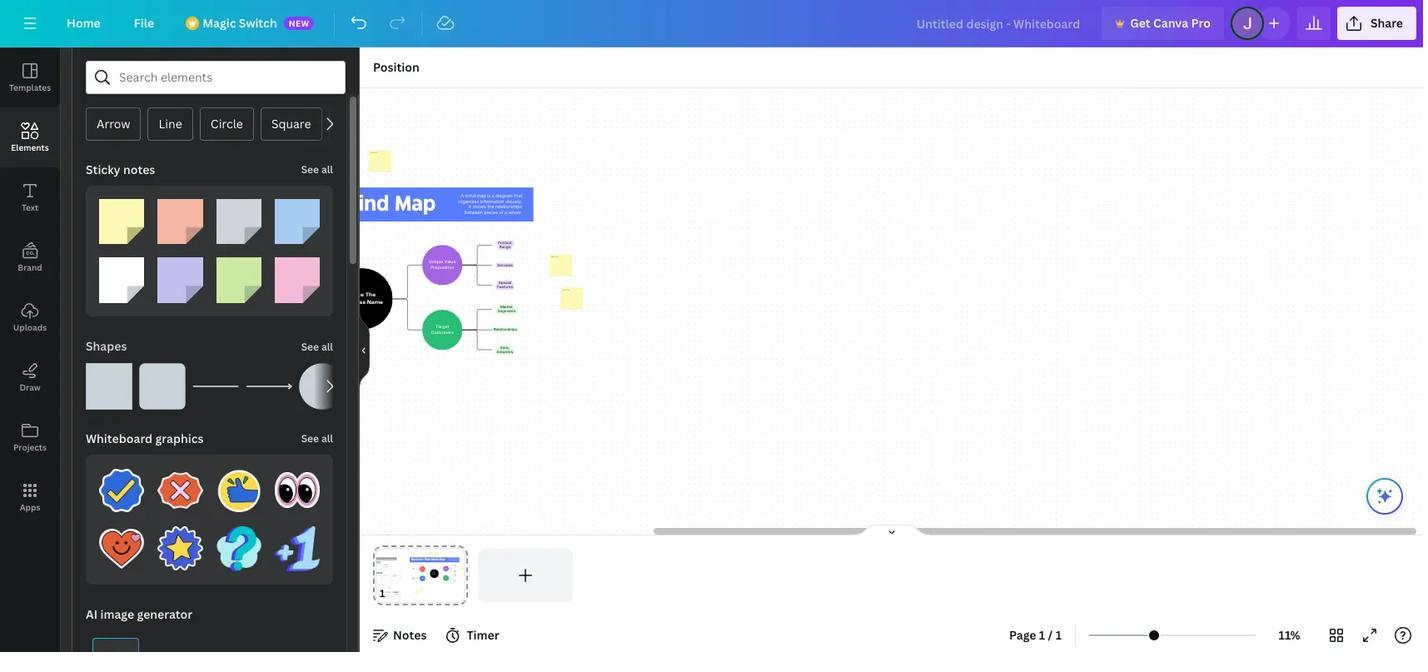 Task type: locate. For each thing, give the bounding box(es) containing it.
whole.
[[508, 210, 522, 215]]

1 see all from the top
[[301, 162, 333, 177]]

a right is
[[491, 193, 494, 198]]

0 horizontal spatial a
[[491, 193, 494, 198]]

notes
[[393, 627, 427, 643]]

it
[[468, 204, 471, 210]]

group down graphics
[[158, 458, 203, 513]]

0 vertical spatial see all button
[[301, 162, 333, 178]]

add this line to the canvas image left white circle shape image
[[246, 363, 292, 409]]

adopters
[[496, 350, 513, 354]]

see all button down white circle shape image
[[301, 430, 333, 447]]

diagram
[[495, 193, 512, 198]]

see all down the square button
[[301, 162, 333, 177]]

see all
[[301, 162, 333, 177], [301, 339, 333, 353], [301, 431, 333, 445]]

group down yellow sticky note image on the top left
[[99, 248, 144, 303]]

home link
[[53, 7, 114, 40]]

image
[[100, 606, 134, 622]]

see all button left hide 'image'
[[300, 329, 335, 363]]

blue sticky note image
[[275, 199, 320, 244]]

3 all from the top
[[321, 431, 333, 445]]

special features
[[497, 281, 512, 289]]

add this line to the canvas image
[[192, 363, 239, 409], [246, 363, 292, 409]]

group
[[99, 189, 144, 244], [158, 189, 203, 244], [216, 189, 261, 244], [275, 189, 320, 244], [99, 248, 144, 303], [158, 248, 203, 303], [216, 248, 261, 303], [275, 248, 320, 303], [86, 353, 132, 409], [139, 353, 186, 409], [299, 363, 346, 409], [99, 458, 144, 513], [158, 458, 203, 513], [216, 458, 261, 513], [275, 458, 320, 513], [99, 516, 144, 571], [158, 516, 203, 571], [216, 516, 261, 571], [275, 516, 320, 571]]

early adopters
[[496, 346, 513, 354]]

group down check mark illustration sticker image
[[99, 516, 144, 571]]

1 vertical spatial all
[[321, 339, 333, 353]]

1 right /
[[1056, 627, 1062, 643]]

uploads button
[[0, 287, 60, 347]]

home
[[67, 15, 101, 31]]

shapes
[[86, 338, 127, 353]]

0 vertical spatial see all
[[301, 162, 333, 177]]

shows
[[472, 204, 486, 210]]

1 horizontal spatial a
[[504, 210, 507, 215]]

special
[[498, 281, 511, 285]]

see for graphics
[[301, 431, 319, 445]]

2 vertical spatial see all button
[[301, 430, 333, 447]]

group down "cross mark illustration sticker" image
[[158, 516, 203, 571]]

gray sticky note image
[[216, 199, 261, 244]]

check mark illustration sticker image
[[99, 468, 144, 513]]

file
[[134, 15, 154, 31]]

2 vertical spatial see all
[[301, 431, 333, 445]]

eye illustration sticker image
[[275, 468, 320, 513]]

see
[[301, 162, 319, 177], [301, 339, 319, 353], [301, 431, 319, 445]]

0 vertical spatial a
[[491, 193, 494, 198]]

group right the square image
[[139, 353, 186, 409]]

square button
[[261, 107, 322, 141]]

thumb up icon image
[[216, 468, 261, 513]]

organizes
[[458, 199, 479, 204]]

0 vertical spatial see
[[301, 162, 319, 177]]

see all down white circle shape image
[[301, 431, 333, 445]]

3 see from the top
[[301, 431, 319, 445]]

see down white circle shape image
[[301, 431, 319, 445]]

a
[[491, 193, 494, 198], [504, 210, 507, 215]]

Design title text field
[[903, 7, 1095, 40]]

1 horizontal spatial 1
[[1056, 627, 1062, 643]]

product
[[498, 241, 512, 245]]

share button
[[1337, 7, 1416, 40]]

1 left /
[[1039, 627, 1045, 643]]

page
[[1009, 627, 1036, 643]]

group down the whiteboard
[[99, 458, 144, 513]]

notes button
[[366, 622, 433, 649]]

brand button
[[0, 227, 60, 287]]

see all button
[[301, 162, 333, 178], [300, 329, 335, 363], [301, 430, 333, 447]]

/
[[1048, 627, 1053, 643]]

group right thumb up icon
[[275, 458, 320, 513]]

2 vertical spatial all
[[321, 431, 333, 445]]

get canva pro button
[[1102, 7, 1224, 40]]

0 horizontal spatial add this line to the canvas image
[[192, 363, 239, 409]]

0 vertical spatial all
[[321, 162, 333, 177]]

draw
[[19, 381, 40, 393]]

1
[[1039, 627, 1045, 643], [1056, 627, 1062, 643]]

1 see from the top
[[301, 162, 319, 177]]

all down the square button
[[321, 162, 333, 177]]

hide image
[[359, 310, 370, 390]]

green sticky note image
[[216, 258, 261, 303]]

all
[[321, 162, 333, 177], [321, 339, 333, 353], [321, 431, 333, 445]]

between
[[464, 210, 482, 215]]

pro
[[1191, 15, 1211, 31]]

1 all from the top
[[321, 162, 333, 177]]

1 vertical spatial see all
[[301, 339, 333, 353]]

see down the square button
[[301, 162, 319, 177]]

side panel tab list
[[0, 47, 60, 527]]

11%
[[1279, 627, 1300, 643]]

visually.
[[505, 199, 522, 204]]

mind
[[465, 193, 475, 198]]

white sticky note image
[[99, 258, 144, 303]]

group left rounded square image
[[86, 353, 132, 409]]

templates button
[[0, 47, 60, 107]]

arrow
[[97, 116, 130, 132]]

see up white circle shape image
[[301, 339, 319, 353]]

circle button
[[200, 107, 254, 141]]

generator
[[137, 606, 193, 622]]

new
[[289, 17, 310, 29]]

segments
[[497, 310, 515, 313]]

timer button
[[440, 622, 506, 649]]

early
[[500, 346, 509, 349]]

see all for notes
[[301, 162, 333, 177]]

Page title text field
[[392, 585, 399, 602]]

main menu bar
[[0, 0, 1423, 47]]

position
[[373, 59, 419, 75]]

see all for graphics
[[301, 431, 333, 445]]

market segments
[[497, 306, 515, 313]]

rounded square image
[[139, 363, 186, 409]]

share
[[1371, 15, 1403, 31]]

critiquing work image
[[216, 526, 261, 571]]

see for notes
[[301, 162, 319, 177]]

cross mark illustration sticker image
[[158, 468, 203, 513]]

3 see all from the top
[[301, 431, 333, 445]]

1 horizontal spatial add this line to the canvas image
[[246, 363, 292, 409]]

2 vertical spatial see
[[301, 431, 319, 445]]

2 see all from the top
[[301, 339, 333, 353]]

yellow sticky note image
[[99, 199, 144, 244]]

11% button
[[1262, 622, 1317, 649]]

a right of
[[504, 210, 507, 215]]

square image
[[86, 363, 132, 409]]

group left "blue sticky note" image
[[216, 189, 261, 244]]

text button
[[0, 167, 60, 227]]

a mind map is a diagram that organizes information visually. it shows the relationships between pieces of a whole.
[[458, 193, 522, 215]]

0 horizontal spatial 1
[[1039, 627, 1045, 643]]

product range
[[498, 241, 512, 249]]

1 vertical spatial see
[[301, 339, 319, 353]]

all left hide 'image'
[[321, 339, 333, 353]]

see all button down the square button
[[301, 162, 333, 178]]

relationships
[[493, 328, 517, 332]]

add this line to the canvas image right rounded square image
[[192, 363, 239, 409]]

projects button
[[0, 407, 60, 467]]

all down white circle shape image
[[321, 431, 333, 445]]

see all up white circle shape image
[[301, 339, 333, 353]]

all for notes
[[321, 162, 333, 177]]

group down orange sticky note image
[[158, 248, 203, 303]]



Task type: vqa. For each thing, say whether or not it's contained in the screenshot.
All projects link
no



Task type: describe. For each thing, give the bounding box(es) containing it.
templates
[[9, 82, 51, 93]]

star illustration sticker image
[[158, 526, 203, 571]]

all for graphics
[[321, 431, 333, 445]]

features
[[497, 286, 512, 289]]

1 vertical spatial see all button
[[300, 329, 335, 363]]

get canva pro
[[1130, 15, 1211, 31]]

sticky notes button
[[86, 161, 295, 179]]

relationships
[[495, 204, 522, 210]]

of
[[499, 210, 503, 215]]

group right gray sticky note image
[[275, 189, 320, 244]]

see all inside button
[[301, 339, 333, 353]]

purple sticky note image
[[158, 258, 203, 303]]

file button
[[121, 7, 168, 40]]

sticky notes
[[86, 162, 155, 177]]

hide pages image
[[851, 524, 931, 537]]

map
[[476, 193, 485, 198]]

ai image generator
[[86, 606, 193, 622]]

shapes button
[[84, 329, 129, 363]]

elements button
[[0, 107, 60, 167]]

pink sticky note image
[[275, 258, 320, 303]]

whiteboard
[[86, 430, 152, 446]]

get
[[1130, 15, 1151, 31]]

group left the eye illustration sticker image
[[216, 458, 261, 513]]

projects
[[13, 441, 47, 453]]

group down "blue sticky note" image
[[275, 248, 320, 303]]

2 add this line to the canvas image from the left
[[246, 363, 292, 409]]

group down sticky notes button
[[158, 189, 203, 244]]

arrow button
[[86, 107, 141, 141]]

uploads
[[13, 321, 47, 333]]

1 1 from the left
[[1039, 627, 1045, 643]]

2 see from the top
[[301, 339, 319, 353]]

notes
[[123, 162, 155, 177]]

promoting ideas and work image
[[275, 526, 320, 571]]

whiteboard graphics
[[86, 430, 204, 446]]

elements
[[11, 142, 49, 153]]

see all button for graphics
[[301, 430, 333, 447]]

ai
[[86, 606, 98, 622]]

1 vertical spatial a
[[504, 210, 507, 215]]

white circle shape image
[[299, 363, 346, 409]]

range
[[499, 245, 510, 249]]

line button
[[148, 107, 193, 141]]

draw button
[[0, 347, 60, 407]]

group down sticky notes
[[99, 189, 144, 244]]

graphics
[[155, 430, 204, 446]]

a
[[460, 193, 464, 198]]

pieces
[[484, 210, 498, 215]]

whiteboard graphics button
[[86, 429, 295, 448]]

2 all from the top
[[321, 339, 333, 353]]

text
[[22, 202, 38, 213]]

orange sticky note image
[[158, 199, 203, 244]]

information
[[480, 199, 504, 204]]

2 1 from the left
[[1056, 627, 1062, 643]]

the
[[487, 204, 494, 210]]

sticky
[[86, 162, 120, 177]]

position button
[[366, 54, 426, 81]]

apps
[[20, 501, 40, 513]]

square
[[271, 116, 311, 132]]

brand
[[18, 261, 42, 273]]

is
[[487, 193, 490, 198]]

magic
[[203, 15, 236, 31]]

page 1 image
[[373, 549, 468, 602]]

group down gray sticky note image
[[216, 248, 261, 303]]

timer
[[467, 627, 499, 643]]

circle
[[211, 116, 243, 132]]

group down the eye illustration sticker image
[[275, 516, 320, 571]]

market
[[500, 306, 512, 309]]

Search elements search field
[[119, 62, 312, 93]]

group left hide 'image'
[[299, 363, 346, 409]]

page 1 / 1
[[1009, 627, 1062, 643]]

canva assistant image
[[1375, 486, 1395, 506]]

1 add this line to the canvas image from the left
[[192, 363, 239, 409]]

smiley heart illustration sticker image
[[99, 526, 144, 571]]

apps button
[[0, 467, 60, 527]]

see all button for notes
[[301, 162, 333, 178]]

line
[[159, 116, 182, 132]]

switch
[[239, 15, 277, 31]]

magic switch
[[203, 15, 277, 31]]

that
[[513, 193, 522, 198]]

group down thumb up icon
[[216, 516, 261, 571]]

services
[[497, 264, 512, 267]]

canva
[[1153, 15, 1188, 31]]



